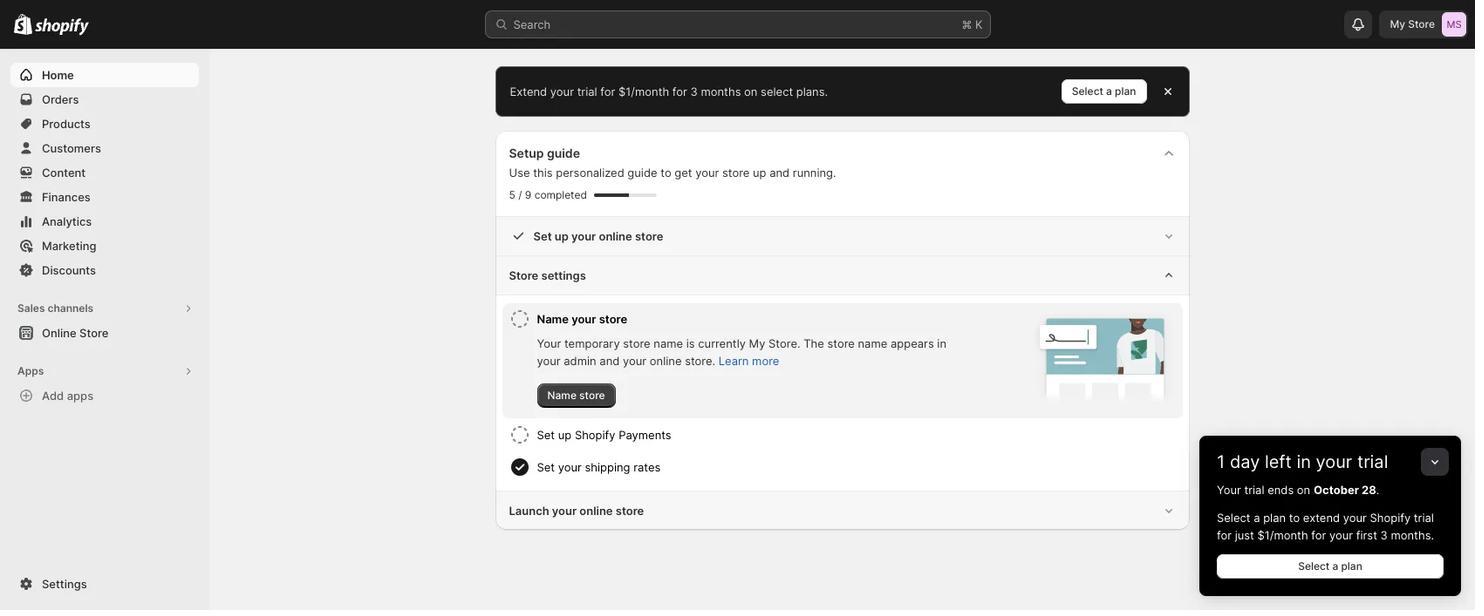Task type: describe. For each thing, give the bounding box(es) containing it.
add apps button
[[10, 384, 199, 408]]

content
[[42, 166, 86, 180]]

settings
[[541, 269, 586, 283]]

customers
[[42, 141, 101, 155]]

0 horizontal spatial select
[[1072, 85, 1104, 98]]

launch your online store button
[[495, 492, 1190, 531]]

setup guide
[[509, 146, 580, 161]]

analytics link
[[10, 209, 199, 234]]

shopify inside select a plan to extend your shopify trial for just $1/month for your first 3 months.
[[1370, 511, 1411, 525]]

ends
[[1268, 483, 1294, 497]]

name your store
[[537, 312, 628, 326]]

the
[[804, 337, 824, 351]]

finances link
[[10, 185, 199, 209]]

orders
[[42, 92, 79, 106]]

$1/month inside select a plan to extend your shopify trial for just $1/month for your first 3 months.
[[1258, 529, 1309, 543]]

0 vertical spatial $1/month
[[619, 85, 669, 99]]

shipping
[[585, 461, 630, 475]]

1 horizontal spatial and
[[770, 166, 790, 180]]

your for your trial ends on october 28 .
[[1217, 483, 1242, 497]]

personalized
[[556, 166, 625, 180]]

online store button
[[0, 321, 209, 346]]

store settings button
[[495, 257, 1190, 296]]

2 name from the left
[[858, 337, 888, 351]]

marketing
[[42, 239, 96, 253]]

mark set up shopify payments as done image
[[509, 425, 530, 446]]

your right extend
[[550, 85, 574, 99]]

your left first
[[1330, 529, 1353, 543]]

select a plan inside 1 day left in your trial element
[[1299, 560, 1363, 573]]

set up your online store button
[[495, 217, 1190, 256]]

select
[[761, 85, 793, 99]]

a inside select a plan to extend your shopify trial for just $1/month for your first 3 months.
[[1254, 511, 1260, 525]]

your left admin
[[537, 354, 561, 368]]

months
[[701, 85, 741, 99]]

currently
[[698, 337, 746, 351]]

0 horizontal spatial to
[[661, 166, 672, 180]]

set your shipping rates
[[537, 461, 661, 475]]

store.
[[685, 354, 716, 368]]

admin
[[564, 354, 597, 368]]

⌘ k
[[962, 17, 983, 31]]

payments
[[619, 428, 672, 442]]

add
[[42, 389, 64, 403]]

more
[[752, 354, 780, 368]]

content link
[[10, 161, 199, 185]]

5 / 9 completed
[[509, 188, 587, 202]]

store inside dropdown button
[[509, 269, 539, 283]]

extend your trial for $1/month for 3 months on select plans.
[[510, 85, 828, 99]]

sales channels
[[17, 302, 93, 315]]

0 vertical spatial select a plan
[[1072, 85, 1137, 98]]

on inside 1 day left in your trial element
[[1297, 483, 1311, 497]]

apps button
[[10, 360, 199, 384]]

trial right extend
[[577, 85, 597, 99]]

online store
[[42, 326, 109, 340]]

mark name your store as done image
[[509, 309, 530, 330]]

online inside launch your online store dropdown button
[[580, 504, 613, 518]]

running.
[[793, 166, 836, 180]]

launch your online store
[[509, 504, 644, 518]]

1
[[1217, 452, 1225, 473]]

2 horizontal spatial select
[[1299, 560, 1330, 573]]

discounts link
[[10, 258, 199, 283]]

use
[[509, 166, 530, 180]]

store right temporary
[[623, 337, 651, 351]]

1 day left in your trial button
[[1200, 436, 1462, 473]]

set your shipping rates button
[[537, 452, 1176, 483]]

and inside the your temporary store name is currently my store. the store name appears in your admin and your online store.
[[600, 354, 620, 368]]

store inside dropdown button
[[616, 504, 644, 518]]

store for online store
[[79, 326, 109, 340]]

settings link
[[10, 572, 199, 597]]

apps
[[67, 389, 93, 403]]

for down extend
[[1312, 529, 1327, 543]]

rates
[[634, 461, 661, 475]]

just
[[1235, 529, 1255, 543]]

your left the shipping
[[558, 461, 582, 475]]

0 vertical spatial my
[[1390, 17, 1406, 31]]

online store link
[[10, 321, 199, 346]]

5
[[509, 188, 516, 202]]

learn more link
[[719, 354, 780, 368]]

your up settings
[[572, 229, 596, 243]]

day
[[1230, 452, 1260, 473]]

sales channels button
[[10, 297, 199, 321]]

store.
[[769, 337, 801, 351]]

set up shopify payments
[[537, 428, 672, 442]]

this
[[533, 166, 553, 180]]

setup
[[509, 146, 544, 161]]

.
[[1377, 483, 1380, 497]]

trial inside dropdown button
[[1358, 452, 1389, 473]]

trial left ends
[[1245, 483, 1265, 497]]

appears
[[891, 337, 934, 351]]

store for my store
[[1409, 17, 1435, 31]]

in inside the your temporary store name is currently my store. the store name appears in your admin and your online store.
[[937, 337, 947, 351]]

discounts
[[42, 264, 96, 277]]

learn more
[[719, 354, 780, 368]]

is
[[687, 337, 695, 351]]

store settings
[[509, 269, 586, 283]]

products
[[42, 117, 91, 131]]

my store
[[1390, 17, 1435, 31]]

your up first
[[1344, 511, 1367, 525]]

apps
[[17, 365, 44, 378]]

for right extend
[[601, 85, 615, 99]]



Task type: vqa. For each thing, say whether or not it's contained in the screenshot.
Net the "$0.00"
no



Task type: locate. For each thing, give the bounding box(es) containing it.
set up shopify payments button
[[537, 420, 1176, 451]]

sales
[[17, 302, 45, 315]]

your inside the your temporary store name is currently my store. the store name appears in your admin and your online store.
[[537, 337, 561, 351]]

marketing link
[[10, 234, 199, 258]]

home link
[[10, 63, 199, 87]]

store right the
[[828, 337, 855, 351]]

temporary
[[565, 337, 620, 351]]

to left extend
[[1289, 511, 1300, 525]]

$1/month left months
[[619, 85, 669, 99]]

name for name store
[[548, 389, 577, 402]]

in right left
[[1297, 452, 1311, 473]]

3 right first
[[1381, 529, 1388, 543]]

search
[[514, 17, 551, 31]]

select a plan link
[[1062, 79, 1147, 104], [1217, 555, 1444, 579]]

your temporary store name is currently my store. the store name appears in your admin and your online store.
[[537, 337, 947, 368]]

0 vertical spatial and
[[770, 166, 790, 180]]

name left is
[[654, 337, 683, 351]]

for left just
[[1217, 529, 1232, 543]]

your right launch
[[552, 504, 577, 518]]

store up temporary
[[599, 312, 628, 326]]

1 horizontal spatial select a plan
[[1299, 560, 1363, 573]]

1 horizontal spatial guide
[[628, 166, 658, 180]]

2 horizontal spatial store
[[1409, 17, 1435, 31]]

name left appears
[[858, 337, 888, 351]]

set inside dropdown button
[[537, 428, 555, 442]]

1 vertical spatial online
[[650, 354, 682, 368]]

0 horizontal spatial shopify
[[575, 428, 616, 442]]

on
[[744, 85, 758, 99], [1297, 483, 1311, 497]]

set for set up your online store
[[534, 229, 552, 243]]

my up learn more
[[749, 337, 766, 351]]

1 horizontal spatial store
[[509, 269, 539, 283]]

1 vertical spatial a
[[1254, 511, 1260, 525]]

0 horizontal spatial $1/month
[[619, 85, 669, 99]]

on left select
[[744, 85, 758, 99]]

trial up months. on the bottom right of page
[[1414, 511, 1434, 525]]

store
[[1409, 17, 1435, 31], [509, 269, 539, 283], [79, 326, 109, 340]]

0 horizontal spatial 3
[[691, 85, 698, 99]]

store inside button
[[79, 326, 109, 340]]

1 vertical spatial select a plan link
[[1217, 555, 1444, 579]]

2 vertical spatial a
[[1333, 560, 1339, 573]]

1 horizontal spatial in
[[1297, 452, 1311, 473]]

2 vertical spatial store
[[79, 326, 109, 340]]

0 horizontal spatial guide
[[547, 146, 580, 161]]

2 vertical spatial online
[[580, 504, 613, 518]]

your down name your store
[[537, 337, 561, 351]]

on right ends
[[1297, 483, 1311, 497]]

0 vertical spatial select
[[1072, 85, 1104, 98]]

guide up this
[[547, 146, 580, 161]]

up inside dropdown button
[[558, 428, 572, 442]]

0 horizontal spatial store
[[79, 326, 109, 340]]

get
[[675, 166, 692, 180]]

1 vertical spatial store
[[509, 269, 539, 283]]

0 horizontal spatial and
[[600, 354, 620, 368]]

store
[[722, 166, 750, 180], [635, 229, 664, 243], [599, 312, 628, 326], [623, 337, 651, 351], [828, 337, 855, 351], [579, 389, 605, 402], [616, 504, 644, 518]]

set up store settings
[[534, 229, 552, 243]]

name your store button
[[537, 304, 952, 335]]

your right get
[[696, 166, 719, 180]]

1 vertical spatial select a plan
[[1299, 560, 1363, 573]]

name store
[[548, 389, 605, 402]]

for
[[601, 85, 615, 99], [673, 85, 687, 99], [1217, 529, 1232, 543], [1312, 529, 1327, 543]]

select a plan link inside 1 day left in your trial element
[[1217, 555, 1444, 579]]

use this personalized guide to get your store up and running.
[[509, 166, 836, 180]]

store inside "dropdown button"
[[635, 229, 664, 243]]

1 vertical spatial plan
[[1264, 511, 1286, 525]]

up up settings
[[555, 229, 569, 243]]

2 vertical spatial plan
[[1342, 560, 1363, 573]]

name for name your store
[[537, 312, 569, 326]]

$1/month right just
[[1258, 529, 1309, 543]]

9
[[525, 188, 532, 202]]

to inside select a plan to extend your shopify trial for just $1/month for your first 3 months.
[[1289, 511, 1300, 525]]

name your store element
[[537, 335, 952, 408]]

store down admin
[[579, 389, 605, 402]]

my left my store icon
[[1390, 17, 1406, 31]]

store left my store icon
[[1409, 17, 1435, 31]]

to left get
[[661, 166, 672, 180]]

name
[[537, 312, 569, 326], [548, 389, 577, 402]]

online inside set up your online store "dropdown button"
[[599, 229, 632, 243]]

online
[[42, 326, 76, 340]]

1 vertical spatial select
[[1217, 511, 1251, 525]]

add apps
[[42, 389, 93, 403]]

/
[[518, 188, 522, 202]]

1 vertical spatial 3
[[1381, 529, 1388, 543]]

shopify image
[[35, 18, 89, 36]]

to
[[661, 166, 672, 180], [1289, 511, 1300, 525]]

1 horizontal spatial select
[[1217, 511, 1251, 525]]

select inside select a plan to extend your shopify trial for just $1/month for your first 3 months.
[[1217, 511, 1251, 525]]

shopify image
[[14, 14, 33, 35]]

1 vertical spatial set
[[537, 428, 555, 442]]

months.
[[1391, 529, 1435, 543]]

completed
[[535, 188, 587, 202]]

my
[[1390, 17, 1406, 31], [749, 337, 766, 351]]

online down personalized
[[599, 229, 632, 243]]

up inside "dropdown button"
[[555, 229, 569, 243]]

your inside dropdown button
[[552, 504, 577, 518]]

select a plan to extend your shopify trial for just $1/month for your first 3 months.
[[1217, 511, 1435, 543]]

and left the running.
[[770, 166, 790, 180]]

0 vertical spatial set
[[534, 229, 552, 243]]

your trial ends on october 28 .
[[1217, 483, 1380, 497]]

learn
[[719, 354, 749, 368]]

0 vertical spatial shopify
[[575, 428, 616, 442]]

0 horizontal spatial a
[[1107, 85, 1112, 98]]

your inside dropdown button
[[572, 312, 596, 326]]

store down sales channels button on the left
[[79, 326, 109, 340]]

name right mark name your store as done image
[[537, 312, 569, 326]]

and
[[770, 166, 790, 180], [600, 354, 620, 368]]

1 name from the left
[[654, 337, 683, 351]]

online inside the your temporary store name is currently my store. the store name appears in your admin and your online store.
[[650, 354, 682, 368]]

finances
[[42, 190, 91, 204]]

your up october
[[1316, 452, 1353, 473]]

home
[[42, 68, 74, 82]]

0 vertical spatial on
[[744, 85, 758, 99]]

customers link
[[10, 136, 199, 161]]

in right appears
[[937, 337, 947, 351]]

1 horizontal spatial name
[[858, 337, 888, 351]]

set up launch
[[537, 461, 555, 475]]

analytics
[[42, 215, 92, 229]]

1 day left in your trial
[[1217, 452, 1389, 473]]

2 vertical spatial up
[[558, 428, 572, 442]]

0 horizontal spatial name
[[654, 337, 683, 351]]

up for set up your online store
[[555, 229, 569, 243]]

1 day left in your trial element
[[1200, 482, 1462, 597]]

shopify up months. on the bottom right of page
[[1370, 511, 1411, 525]]

trial inside select a plan to extend your shopify trial for just $1/month for your first 3 months.
[[1414, 511, 1434, 525]]

your up temporary
[[572, 312, 596, 326]]

your
[[537, 337, 561, 351], [1217, 483, 1242, 497]]

your
[[550, 85, 574, 99], [696, 166, 719, 180], [572, 229, 596, 243], [572, 312, 596, 326], [537, 354, 561, 368], [623, 354, 647, 368], [1316, 452, 1353, 473], [558, 461, 582, 475], [552, 504, 577, 518], [1344, 511, 1367, 525], [1330, 529, 1353, 543]]

0 horizontal spatial on
[[744, 85, 758, 99]]

online down set your shipping rates
[[580, 504, 613, 518]]

0 vertical spatial store
[[1409, 17, 1435, 31]]

2 horizontal spatial plan
[[1342, 560, 1363, 573]]

launch
[[509, 504, 549, 518]]

1 vertical spatial your
[[1217, 483, 1242, 497]]

set for set your shipping rates
[[537, 461, 555, 475]]

0 vertical spatial to
[[661, 166, 672, 180]]

0 horizontal spatial my
[[749, 337, 766, 351]]

plan for leftmost the select a plan link
[[1115, 85, 1137, 98]]

in
[[937, 337, 947, 351], [1297, 452, 1311, 473]]

channels
[[48, 302, 93, 315]]

set up your online store
[[534, 229, 664, 243]]

up
[[753, 166, 767, 180], [555, 229, 569, 243], [558, 428, 572, 442]]

set for set up shopify payments
[[537, 428, 555, 442]]

0 vertical spatial name
[[537, 312, 569, 326]]

your right admin
[[623, 354, 647, 368]]

1 horizontal spatial your
[[1217, 483, 1242, 497]]

1 vertical spatial on
[[1297, 483, 1311, 497]]

1 vertical spatial in
[[1297, 452, 1311, 473]]

up down name store link
[[558, 428, 572, 442]]

1 horizontal spatial to
[[1289, 511, 1300, 525]]

up left the running.
[[753, 166, 767, 180]]

your inside dropdown button
[[1316, 452, 1353, 473]]

0 vertical spatial a
[[1107, 85, 1112, 98]]

0 vertical spatial up
[[753, 166, 767, 180]]

1 horizontal spatial 3
[[1381, 529, 1388, 543]]

0 horizontal spatial your
[[537, 337, 561, 351]]

0 vertical spatial 3
[[691, 85, 698, 99]]

0 horizontal spatial plan
[[1115, 85, 1137, 98]]

0 vertical spatial plan
[[1115, 85, 1137, 98]]

0 vertical spatial in
[[937, 337, 947, 351]]

0 vertical spatial select a plan link
[[1062, 79, 1147, 104]]

orders link
[[10, 87, 199, 112]]

set right mark set up shopify payments as done icon
[[537, 428, 555, 442]]

your for your temporary store name is currently my store. the store name appears in your admin and your online store.
[[537, 337, 561, 351]]

settings
[[42, 578, 87, 592]]

1 horizontal spatial on
[[1297, 483, 1311, 497]]

in inside 1 day left in your trial dropdown button
[[1297, 452, 1311, 473]]

my inside the your temporary store name is currently my store. the store name appears in your admin and your online store.
[[749, 337, 766, 351]]

2 vertical spatial select
[[1299, 560, 1330, 573]]

0 vertical spatial your
[[537, 337, 561, 351]]

0 horizontal spatial in
[[937, 337, 947, 351]]

online
[[599, 229, 632, 243], [650, 354, 682, 368], [580, 504, 613, 518]]

my store image
[[1442, 12, 1467, 37]]

name inside dropdown button
[[537, 312, 569, 326]]

up for set up shopify payments
[[558, 428, 572, 442]]

k
[[976, 17, 983, 31]]

⌘
[[962, 17, 972, 31]]

name
[[654, 337, 683, 351], [858, 337, 888, 351]]

1 vertical spatial up
[[555, 229, 569, 243]]

store right get
[[722, 166, 750, 180]]

0 vertical spatial guide
[[547, 146, 580, 161]]

for left months
[[673, 85, 687, 99]]

1 vertical spatial and
[[600, 354, 620, 368]]

store left settings
[[509, 269, 539, 283]]

3 left months
[[691, 85, 698, 99]]

1 vertical spatial $1/month
[[1258, 529, 1309, 543]]

left
[[1265, 452, 1292, 473]]

0 vertical spatial online
[[599, 229, 632, 243]]

1 vertical spatial name
[[548, 389, 577, 402]]

products link
[[10, 112, 199, 136]]

1 vertical spatial to
[[1289, 511, 1300, 525]]

1 vertical spatial guide
[[628, 166, 658, 180]]

2 vertical spatial set
[[537, 461, 555, 475]]

1 vertical spatial shopify
[[1370, 511, 1411, 525]]

store inside dropdown button
[[599, 312, 628, 326]]

shopify
[[575, 428, 616, 442], [1370, 511, 1411, 525]]

shopify inside dropdown button
[[575, 428, 616, 442]]

3
[[691, 85, 698, 99], [1381, 529, 1388, 543]]

and down temporary
[[600, 354, 620, 368]]

trial
[[577, 85, 597, 99], [1358, 452, 1389, 473], [1245, 483, 1265, 497], [1414, 511, 1434, 525]]

1 horizontal spatial a
[[1254, 511, 1260, 525]]

extend
[[1303, 511, 1340, 525]]

shopify up set your shipping rates
[[575, 428, 616, 442]]

2 horizontal spatial a
[[1333, 560, 1339, 573]]

1 horizontal spatial select a plan link
[[1217, 555, 1444, 579]]

3 inside select a plan to extend your shopify trial for just $1/month for your first 3 months.
[[1381, 529, 1388, 543]]

first
[[1357, 529, 1378, 543]]

your down the 1
[[1217, 483, 1242, 497]]

name store link
[[537, 384, 616, 408]]

1 horizontal spatial $1/month
[[1258, 529, 1309, 543]]

store down rates
[[616, 504, 644, 518]]

plan for the select a plan link inside the 1 day left in your trial element
[[1342, 560, 1363, 573]]

store down use this personalized guide to get your store up and running.
[[635, 229, 664, 243]]

28
[[1362, 483, 1377, 497]]

1 horizontal spatial plan
[[1264, 511, 1286, 525]]

trial up 28
[[1358, 452, 1389, 473]]

1 vertical spatial my
[[749, 337, 766, 351]]

october
[[1314, 483, 1359, 497]]

1 horizontal spatial my
[[1390, 17, 1406, 31]]

1 horizontal spatial shopify
[[1370, 511, 1411, 525]]

0 horizontal spatial select a plan
[[1072, 85, 1137, 98]]

plans.
[[796, 85, 828, 99]]

name down admin
[[548, 389, 577, 402]]

extend
[[510, 85, 547, 99]]

plan inside select a plan to extend your shopify trial for just $1/month for your first 3 months.
[[1264, 511, 1286, 525]]

0 horizontal spatial select a plan link
[[1062, 79, 1147, 104]]

guide left get
[[628, 166, 658, 180]]

online left store.
[[650, 354, 682, 368]]



